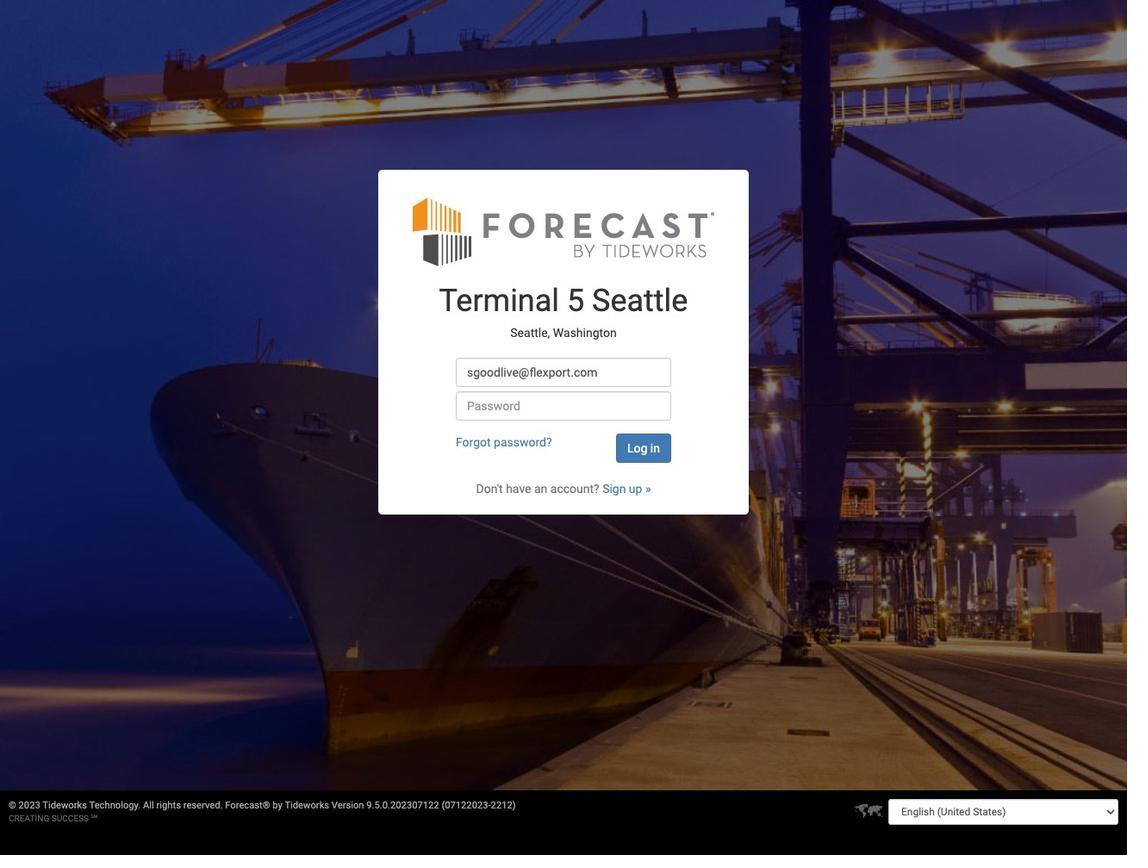 Task type: locate. For each thing, give the bounding box(es) containing it.
washington
[[553, 326, 617, 340]]

version
[[332, 800, 364, 811]]

℠
[[91, 814, 98, 824]]

tideworks
[[42, 800, 87, 811], [285, 800, 329, 811]]

terminal
[[439, 283, 560, 319]]

forecast®
[[225, 800, 270, 811]]

0 horizontal spatial tideworks
[[42, 800, 87, 811]]

log in button
[[617, 434, 672, 463]]

an
[[535, 482, 548, 496]]

technology.
[[89, 800, 141, 811]]

5
[[567, 283, 585, 319]]

Password password field
[[456, 391, 672, 421]]

have
[[506, 482, 532, 496]]

by
[[273, 800, 283, 811]]

up
[[629, 482, 643, 496]]

tideworks right by
[[285, 800, 329, 811]]

in
[[651, 441, 661, 455]]

forgot
[[456, 435, 491, 449]]

tideworks up success
[[42, 800, 87, 811]]

1 horizontal spatial tideworks
[[285, 800, 329, 811]]

forgot password? link
[[456, 435, 552, 449]]

creating
[[9, 814, 49, 824]]

1 tideworks from the left
[[42, 800, 87, 811]]

don't
[[476, 482, 503, 496]]

sign
[[603, 482, 626, 496]]



Task type: describe. For each thing, give the bounding box(es) containing it.
forecast® by tideworks image
[[413, 196, 715, 267]]

seattle,
[[511, 326, 550, 340]]

seattle
[[592, 283, 689, 319]]

reserved.
[[183, 800, 223, 811]]

(07122023-
[[442, 800, 491, 811]]

success
[[52, 814, 89, 824]]

account?
[[551, 482, 600, 496]]

© 2023 tideworks technology. all rights reserved. forecast® by tideworks version 9.5.0.202307122 (07122023-2212) creating success ℠
[[9, 800, 516, 824]]

all
[[143, 800, 154, 811]]

©
[[9, 800, 16, 811]]

log
[[628, 441, 648, 455]]

forgot password? log in
[[456, 435, 661, 455]]

sign up » link
[[603, 482, 651, 496]]

2 tideworks from the left
[[285, 800, 329, 811]]

9.5.0.202307122
[[367, 800, 439, 811]]

Email or username text field
[[456, 358, 672, 387]]

2212)
[[491, 800, 516, 811]]

password?
[[494, 435, 552, 449]]

»
[[646, 482, 651, 496]]

terminal 5 seattle seattle, washington
[[439, 283, 689, 340]]

2023
[[19, 800, 40, 811]]

rights
[[157, 800, 181, 811]]

don't have an account? sign up »
[[476, 482, 651, 496]]



Task type: vqa. For each thing, say whether or not it's contained in the screenshot.
Forwarder
no



